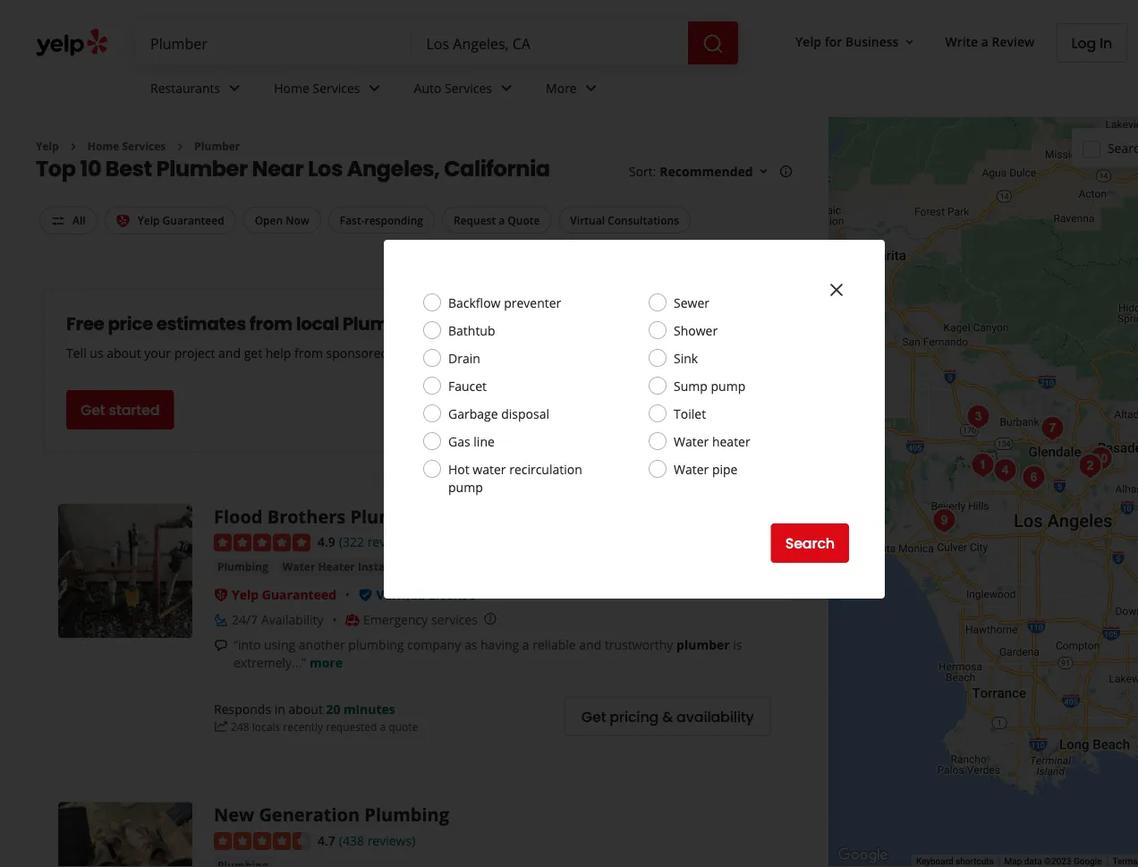 Task type: vqa. For each thing, say whether or not it's contained in the screenshot.
the Cali Rooter & Plumbing Icon on the bottom of the page
yes



Task type: describe. For each thing, give the bounding box(es) containing it.
4.9 link
[[318, 532, 336, 551]]

a left quote at the left of the page
[[380, 719, 386, 734]]

responds
[[214, 700, 271, 717]]

auto services link
[[400, 64, 532, 116]]

us
[[90, 344, 103, 361]]

map region
[[682, 93, 1139, 867]]

bathtub
[[449, 322, 496, 339]]

close image
[[826, 279, 848, 301]]

water heater
[[674, 433, 751, 450]]

get for get started
[[81, 400, 105, 420]]

responds in about 20 minutes
[[214, 700, 396, 717]]

16 trending v2 image
[[214, 720, 228, 734]]

911 plumbing services image
[[988, 453, 1024, 489]]

preventer
[[504, 294, 562, 311]]

having
[[481, 637, 519, 654]]

google
[[1074, 856, 1102, 867]]

24 chevron down v2 image for auto services
[[496, 77, 517, 99]]

help
[[266, 344, 291, 361]]

(438
[[339, 832, 364, 849]]

tell
[[66, 344, 87, 361]]

is
[[733, 637, 743, 654]]

get started
[[81, 400, 160, 420]]

248
[[231, 719, 250, 734]]

emergency
[[364, 611, 428, 628]]

map
[[1005, 856, 1023, 867]]

verified license
[[377, 586, 476, 603]]

16 chevron right v2 image for home services
[[66, 139, 80, 154]]

data
[[1025, 856, 1043, 867]]

reliable
[[533, 637, 576, 654]]

request a quote
[[454, 213, 540, 227]]

plumbers
[[343, 311, 428, 336]]

flood
[[214, 504, 263, 528]]

charlie's sewer & drain rooter company image
[[961, 399, 997, 435]]

1 horizontal spatial guaranteed
[[262, 586, 337, 603]]

now
[[286, 213, 310, 227]]

emergency services
[[364, 611, 478, 628]]

free price estimates from local plumbers image
[[630, 332, 719, 421]]

yelp link
[[36, 139, 59, 154]]

4.9 star rating image
[[214, 534, 311, 552]]

&
[[663, 707, 673, 727]]

virtual consultations button
[[559, 206, 691, 234]]

garbage disposal
[[449, 405, 550, 422]]

yelp for business
[[796, 33, 899, 50]]

1 horizontal spatial los
[[440, 504, 470, 528]]

24 chevron down v2 image for more
[[581, 77, 602, 99]]

keyboard
[[917, 856, 954, 867]]

restaurants
[[150, 79, 220, 96]]

10
[[80, 153, 101, 183]]

sort:
[[629, 163, 657, 180]]

cali rooter & plumbing image
[[1016, 460, 1052, 496]]

plumber link
[[195, 139, 240, 154]]

16 chevron right v2 image for plumber
[[173, 139, 187, 154]]

gas
[[449, 433, 471, 450]]

(438 reviews)
[[339, 832, 416, 849]]

16 twenty four seven availability v2 image
[[214, 613, 228, 627]]

©2023
[[1045, 856, 1072, 867]]

write a review
[[946, 33, 1035, 50]]

water heater installation/repair
[[283, 560, 459, 574]]

water for water heater installation/repair
[[283, 560, 315, 574]]

new generation plumbing image
[[1073, 449, 1109, 484]]

1 horizontal spatial home services link
[[260, 64, 400, 116]]

0 vertical spatial from
[[250, 311, 293, 336]]

plumbing inside button
[[218, 560, 268, 574]]

more link
[[310, 654, 343, 671]]

"into
[[234, 637, 261, 654]]

company
[[407, 637, 461, 654]]

faucet
[[449, 377, 487, 394]]

z&h plumbing & water heaters image
[[990, 453, 1026, 489]]

16 yelp guaranteed v2 image
[[116, 214, 130, 228]]

log
[[1072, 33, 1097, 53]]

16 speech v2 image
[[214, 639, 228, 653]]

flood brothers plumbing los angeles link
[[214, 504, 544, 528]]

terms link
[[1113, 856, 1139, 867]]

yelp guaranteed inside button
[[138, 213, 224, 227]]

4.7 link
[[318, 830, 336, 850]]

guaranteed inside button
[[163, 213, 224, 227]]

disposal
[[502, 405, 550, 422]]

recirculation
[[510, 461, 583, 478]]

toilet
[[674, 405, 706, 422]]

estimates
[[156, 311, 246, 336]]

reviews) for brothers
[[368, 533, 416, 550]]

price
[[108, 311, 153, 336]]

pipe
[[713, 461, 738, 478]]

keyboard shortcuts button
[[917, 855, 994, 867]]

1 horizontal spatial and
[[580, 637, 602, 654]]

yelp for business button
[[789, 25, 924, 57]]

pricing
[[610, 707, 659, 727]]

plumbing for generation
[[365, 803, 449, 827]]

(322
[[339, 533, 364, 550]]

map data ©2023 google
[[1005, 856, 1102, 867]]

flood brothers plumbing los angeles image
[[965, 448, 1001, 483]]

248 locals recently requested a quote
[[231, 719, 418, 734]]

sump
[[674, 377, 708, 394]]

heater
[[713, 433, 751, 450]]

1 vertical spatial home services
[[88, 139, 166, 154]]

non stop plumbing & rooter image
[[1084, 441, 1119, 477]]

plumbing button
[[214, 558, 272, 576]]

1 vertical spatial yelp guaranteed button
[[232, 586, 337, 603]]

new generation plumbing link
[[214, 803, 449, 827]]

fast-responding button
[[328, 206, 435, 234]]

open now button
[[243, 206, 321, 234]]

project
[[174, 344, 215, 361]]

installation/repair
[[358, 560, 459, 574]]

sponsored
[[326, 344, 389, 361]]

plumbing for brothers
[[350, 504, 435, 528]]



Task type: locate. For each thing, give the bounding box(es) containing it.
yelp guaranteed button down best
[[104, 206, 236, 234]]

info icon image
[[483, 612, 498, 626], [483, 612, 498, 626]]

yelp left 10
[[36, 139, 59, 154]]

and
[[218, 344, 241, 361], [580, 637, 602, 654]]

yelp up 24/7
[[232, 586, 259, 603]]

16 info v2 image
[[779, 164, 794, 179]]

1 horizontal spatial 24 chevron down v2 image
[[496, 77, 517, 99]]

yelp guaranteed right the 16 yelp guaranteed v2 image
[[138, 213, 224, 227]]

yelp guaranteed button up 24/7 availability
[[232, 586, 337, 603]]

started
[[109, 400, 160, 420]]

plumbing up (322 reviews) link
[[350, 504, 435, 528]]

review
[[992, 33, 1035, 50]]

1 vertical spatial about
[[289, 700, 323, 717]]

in
[[275, 700, 285, 717]]

your
[[144, 344, 171, 361]]

best
[[105, 153, 152, 183]]

0 horizontal spatial and
[[218, 344, 241, 361]]

0 horizontal spatial from
[[250, 311, 293, 336]]

1 horizontal spatial yelp guaranteed
[[232, 586, 337, 603]]

a right write
[[982, 33, 989, 50]]

1 horizontal spatial services
[[313, 79, 360, 96]]

0 vertical spatial reviews)
[[368, 533, 416, 550]]

search image
[[703, 33, 724, 55]]

get for get pricing & availability
[[582, 707, 606, 727]]

0 horizontal spatial about
[[107, 344, 141, 361]]

plumber
[[195, 139, 240, 154], [156, 153, 248, 183]]

about up recently
[[289, 700, 323, 717]]

license
[[429, 586, 476, 603]]

home services link up top 10 best plumber near los angeles, california in the top left of the page
[[260, 64, 400, 116]]

1 24 chevron down v2 image from the left
[[364, 77, 385, 99]]

pump right sump
[[711, 377, 746, 394]]

1 vertical spatial plumbing
[[218, 560, 268, 574]]

water for water heater
[[674, 433, 709, 450]]

24 chevron down v2 image inside more link
[[581, 77, 602, 99]]

home services inside business categories element
[[274, 79, 360, 96]]

0 horizontal spatial 16 chevron right v2 image
[[66, 139, 80, 154]]

terms
[[1113, 856, 1138, 867]]

plumbing down 4.9 star rating image
[[218, 560, 268, 574]]

2 horizontal spatial 24 chevron down v2 image
[[581, 77, 602, 99]]

home right top
[[88, 139, 119, 154]]

hot
[[449, 461, 470, 478]]

plumber down restaurants link
[[195, 139, 240, 154]]

new generation plumbing
[[214, 803, 449, 827]]

24/7 availability
[[232, 611, 324, 628]]

24 chevron down v2 image
[[364, 77, 385, 99], [496, 77, 517, 99], [581, 77, 602, 99]]

yelp guaranteed button
[[104, 206, 236, 234], [232, 586, 337, 603]]

1 horizontal spatial home services
[[274, 79, 360, 96]]

0 horizontal spatial yelp guaranteed
[[138, 213, 224, 227]]

log in link
[[1057, 23, 1128, 63]]

business
[[846, 33, 899, 50]]

as
[[465, 637, 478, 654]]

all
[[73, 213, 86, 227]]

hot water recirculation pump
[[449, 461, 583, 496]]

google image
[[834, 844, 893, 867]]

1 vertical spatial reviews)
[[368, 832, 416, 849]]

4.7
[[318, 832, 336, 849]]

0 horizontal spatial home services link
[[88, 139, 166, 154]]

24 chevron down v2 image right the more at the top
[[581, 77, 602, 99]]

fast-
[[340, 213, 365, 227]]

0 horizontal spatial home
[[88, 139, 119, 154]]

1 horizontal spatial about
[[289, 700, 323, 717]]

brothers
[[267, 504, 346, 528]]

iconyelpguaranteedbadgesmall image
[[214, 588, 228, 602], [214, 588, 228, 602]]

get left pricing
[[582, 707, 606, 727]]

None search field
[[136, 21, 742, 64]]

rishon plumbing & water heaters image
[[927, 503, 963, 539]]

1 reviews) from the top
[[368, 533, 416, 550]]

0 horizontal spatial home services
[[88, 139, 166, 154]]

fast-responding
[[340, 213, 423, 227]]

16 filter v2 image
[[51, 214, 65, 228]]

in
[[1100, 33, 1113, 53]]

angeles
[[475, 504, 544, 528]]

locals
[[252, 719, 280, 734]]

backflow
[[449, 294, 501, 311]]

16 verified v2 image
[[359, 588, 373, 602]]

drain
[[449, 350, 481, 367]]

about inside free price estimates from local plumbers tell us about your project and get help from sponsored businesses.
[[107, 344, 141, 361]]

search
[[786, 534, 835, 554]]

reviews) right (438
[[368, 832, 416, 849]]

16 chevron right v2 image right "yelp" link
[[66, 139, 80, 154]]

from up the help at the left of page
[[250, 311, 293, 336]]

0 vertical spatial los
[[308, 153, 343, 183]]

keyboard shortcuts
[[917, 856, 994, 867]]

home services link right top
[[88, 139, 166, 154]]

water left pipe
[[674, 461, 709, 478]]

home inside business categories element
[[274, 79, 310, 96]]

a left quote
[[499, 213, 505, 227]]

3 24 chevron down v2 image from the left
[[581, 77, 602, 99]]

sump pump
[[674, 377, 746, 394]]

recently
[[283, 719, 323, 734]]

and left the "get"
[[218, 344, 241, 361]]

line
[[474, 433, 495, 450]]

responding
[[365, 213, 423, 227]]

filters group
[[36, 206, 695, 234]]

0 vertical spatial pump
[[711, 377, 746, 394]]

top
[[36, 153, 76, 183]]

request a quote button
[[442, 206, 552, 234]]

water heater installation/repair button
[[279, 558, 463, 576]]

1 horizontal spatial get
[[582, 707, 606, 727]]

1 horizontal spatial from
[[295, 344, 323, 361]]

24/7
[[232, 611, 258, 628]]

get pricing & availability button
[[565, 697, 771, 736]]

availability
[[261, 611, 324, 628]]

2 vertical spatial plumbing
[[365, 803, 449, 827]]

24 chevron down v2 image
[[224, 77, 246, 99]]

water left heater at left
[[283, 560, 315, 574]]

0 vertical spatial yelp guaranteed
[[138, 213, 224, 227]]

new
[[214, 803, 254, 827]]

free
[[66, 311, 104, 336]]

services inside auto services link
[[445, 79, 492, 96]]

los right near
[[308, 153, 343, 183]]

yelp right the 16 yelp guaranteed v2 image
[[138, 213, 160, 227]]

a
[[982, 33, 989, 50], [499, 213, 505, 227], [523, 637, 530, 654], [380, 719, 386, 734]]

1 vertical spatial water
[[674, 461, 709, 478]]

0 vertical spatial water
[[674, 433, 709, 450]]

0 horizontal spatial pump
[[449, 479, 483, 496]]

flood brothers plumbing los angeles image
[[58, 504, 192, 638]]

shortcuts
[[956, 856, 994, 867]]

0 vertical spatial and
[[218, 344, 241, 361]]

restaurants link
[[136, 64, 260, 116]]

write
[[946, 33, 979, 50]]

garbage
[[449, 405, 498, 422]]

1 vertical spatial home
[[88, 139, 119, 154]]

2 horizontal spatial services
[[445, 79, 492, 96]]

1 vertical spatial from
[[295, 344, 323, 361]]

los down hot
[[440, 504, 470, 528]]

0 vertical spatial get
[[81, 400, 105, 420]]

guaranteed right the 16 yelp guaranteed v2 image
[[163, 213, 224, 227]]

2 24 chevron down v2 image from the left
[[496, 77, 517, 99]]

get left started
[[81, 400, 105, 420]]

plumber
[[677, 637, 730, 654]]

top 10 best plumber near los angeles, california
[[36, 153, 550, 183]]

virtual consultations
[[571, 213, 679, 227]]

2 reviews) from the top
[[368, 832, 416, 849]]

24 chevron down v2 image right auto services
[[496, 77, 517, 99]]

(322 reviews) link
[[339, 532, 416, 551]]

24 chevron down v2 image for home services
[[364, 77, 385, 99]]

get started button
[[66, 390, 174, 430]]

1 vertical spatial pump
[[449, 479, 483, 496]]

gas line
[[449, 433, 495, 450]]

services
[[431, 611, 478, 628]]

2 vertical spatial water
[[283, 560, 315, 574]]

free price estimates from local plumbers tell us about your project and get help from sponsored businesses.
[[66, 311, 459, 361]]

16 chevron right v2 image left plumber link
[[173, 139, 187, 154]]

yelp inside button
[[138, 213, 160, 227]]

about right the us
[[107, 344, 141, 361]]

pump
[[711, 377, 746, 394], [449, 479, 483, 496]]

16 chevron right v2 image
[[66, 139, 80, 154], [173, 139, 187, 154]]

right price rooter and plumbing image
[[1035, 411, 1071, 447]]

get pricing & availability
[[582, 707, 754, 727]]

services
[[313, 79, 360, 96], [445, 79, 492, 96], [122, 139, 166, 154]]

all button
[[39, 206, 97, 234]]

1 horizontal spatial 16 chevron right v2 image
[[173, 139, 187, 154]]

angeles,
[[347, 153, 440, 183]]

1 horizontal spatial home
[[274, 79, 310, 96]]

pump inside hot water recirculation pump
[[449, 479, 483, 496]]

and inside free price estimates from local plumbers tell us about your project and get help from sponsored businesses.
[[218, 344, 241, 361]]

searc
[[1108, 139, 1139, 156]]

near
[[252, 153, 304, 183]]

and right reliable
[[580, 637, 602, 654]]

log in
[[1072, 33, 1113, 53]]

1 vertical spatial yelp guaranteed
[[232, 586, 337, 603]]

16 chevron down v2 image
[[903, 35, 917, 49]]

1 vertical spatial get
[[582, 707, 606, 727]]

yelp guaranteed up 24/7 availability
[[232, 586, 337, 603]]

0 horizontal spatial 24 chevron down v2 image
[[364, 77, 385, 99]]

1 16 chevron right v2 image from the left
[[66, 139, 80, 154]]

1 vertical spatial los
[[440, 504, 470, 528]]

water for water pipe
[[674, 461, 709, 478]]

0 vertical spatial plumbing
[[350, 504, 435, 528]]

open now
[[255, 213, 310, 227]]

home services right top
[[88, 139, 166, 154]]

from down local
[[295, 344, 323, 361]]

plumber right best
[[156, 153, 248, 183]]

1 vertical spatial guaranteed
[[262, 586, 337, 603]]

0 vertical spatial home services
[[274, 79, 360, 96]]

reviews) down flood brothers plumbing los angeles link on the bottom of page
[[368, 533, 416, 550]]

0 vertical spatial about
[[107, 344, 141, 361]]

4.7 star rating image
[[214, 833, 311, 851]]

extremely..."
[[234, 654, 306, 671]]

0 vertical spatial guaranteed
[[163, 213, 224, 227]]

24 chevron down v2 image left auto
[[364, 77, 385, 99]]

1 vertical spatial and
[[580, 637, 602, 654]]

trustworthy
[[605, 637, 674, 654]]

0 horizontal spatial services
[[122, 139, 166, 154]]

guaranteed up availability
[[262, 586, 337, 603]]

more link
[[532, 64, 617, 116]]

local
[[296, 311, 339, 336]]

a inside button
[[499, 213, 505, 227]]

get inside 'button'
[[81, 400, 105, 420]]

water inside button
[[283, 560, 315, 574]]

plumbing up the (438 reviews) link
[[365, 803, 449, 827]]

1 horizontal spatial pump
[[711, 377, 746, 394]]

water pipe
[[674, 461, 738, 478]]

search dialog
[[0, 0, 1139, 867]]

a right having
[[523, 637, 530, 654]]

pump down hot
[[449, 479, 483, 496]]

plumbing
[[349, 637, 404, 654]]

1 vertical spatial home services link
[[88, 139, 166, 154]]

reviews) for generation
[[368, 832, 416, 849]]

16 emergency services v2 image
[[346, 613, 360, 627]]

business categories element
[[136, 64, 1139, 116]]

is extremely..."
[[234, 637, 743, 671]]

home right 24 chevron down v2 icon
[[274, 79, 310, 96]]

yelp
[[796, 33, 822, 50], [36, 139, 59, 154], [138, 213, 160, 227], [232, 586, 259, 603]]

using
[[264, 637, 296, 654]]

requested
[[326, 719, 377, 734]]

0 horizontal spatial guaranteed
[[163, 213, 224, 227]]

yelp inside button
[[796, 33, 822, 50]]

get inside button
[[582, 707, 606, 727]]

0 vertical spatial home services link
[[260, 64, 400, 116]]

generation
[[259, 803, 360, 827]]

2 16 chevron right v2 image from the left
[[173, 139, 187, 154]]

4.9
[[318, 533, 336, 550]]

0 vertical spatial yelp guaranteed button
[[104, 206, 236, 234]]

yelp left 'for'
[[796, 33, 822, 50]]

0 horizontal spatial los
[[308, 153, 343, 183]]

0 vertical spatial home
[[274, 79, 310, 96]]

24 chevron down v2 image inside auto services link
[[496, 77, 517, 99]]

water down toilet on the right top
[[674, 433, 709, 450]]

home services right 24 chevron down v2 icon
[[274, 79, 360, 96]]

(438 reviews) link
[[339, 830, 416, 850]]

get
[[244, 344, 262, 361]]

0 horizontal spatial get
[[81, 400, 105, 420]]

sewer
[[674, 294, 710, 311]]



